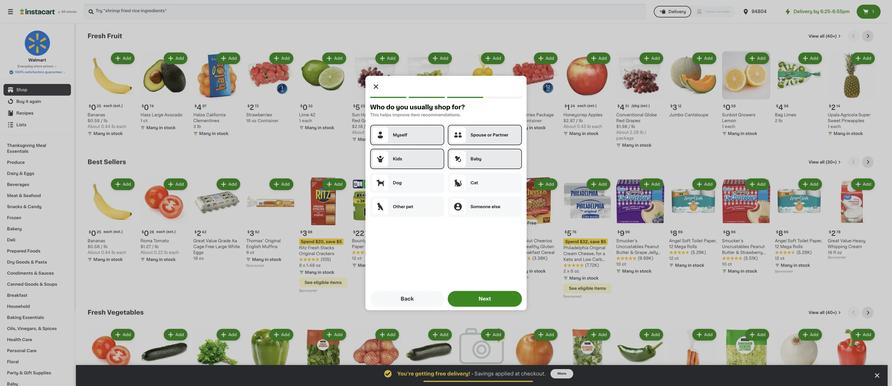 Task type: describe. For each thing, give the bounding box(es) containing it.
best sellers
[[88, 159, 126, 165]]

& left spices
[[38, 327, 42, 331]]

conventional globe red grapes $1.98 / lb about 2.28 lb / package
[[617, 113, 657, 141]]

/ up 2.28
[[629, 125, 631, 129]]

bananas $0.58 / lb about 0.44 lb each for each (est.)
[[88, 239, 126, 255]]

bag inside green seedless grapes bag $1.98 / lb about 2.43 lb / package
[[421, 119, 429, 123]]

original for muffins
[[265, 239, 281, 243]]

see eligible items button for 5
[[564, 284, 612, 294]]

meat & seafood link
[[4, 190, 71, 202]]

2 (5.29k) from the left
[[797, 251, 812, 255]]

produce link
[[4, 157, 71, 168]]

sponsored badge image for honey nut cheerios heart healthy gluten free breakfast cereal
[[511, 276, 529, 280]]

condiments & sauces
[[7, 272, 54, 276]]

oz inside great value grade aa cage free large white eggs 18 oz
[[199, 257, 204, 261]]

other
[[393, 205, 405, 209]]

floral
[[7, 360, 19, 365]]

$5 for 3
[[337, 240, 342, 244]]

view for 4
[[809, 34, 819, 38]]

oz inside strawberries 16 oz container
[[252, 119, 257, 123]]

gift
[[24, 372, 32, 376]]

2 rolls from the left
[[793, 245, 803, 249]]

$ 5 76
[[565, 231, 577, 237]]

each (est.) inside $0.87 each (estimated) 'element'
[[421, 381, 440, 385]]

/pkg (est.) for $ 4 51
[[632, 104, 650, 108]]

$1.48 element
[[828, 379, 877, 387]]

grapes inside sun harvest seedless red grapes $2.18 / lb about 2.4 lb / package
[[362, 119, 376, 123]]

12 inside $ 3 12
[[678, 105, 682, 108]]

california inside $ 3 premium california lemons 2 lb bag
[[477, 113, 497, 117]]

apples
[[589, 113, 603, 117]]

2 inside bag limes 2 lb
[[775, 119, 778, 123]]

$5.23 per package (estimated) element
[[352, 102, 400, 112]]

2 left 14
[[832, 104, 836, 111]]

/pkg for $ 4 51
[[632, 104, 640, 108]]

/ right 2.28
[[645, 131, 647, 135]]

product group containing 1
[[564, 51, 612, 138]]

1 86 from the left
[[678, 231, 683, 234]]

by
[[814, 9, 820, 14]]

halos california clementines 3 lb
[[193, 113, 226, 129]]

72
[[255, 105, 259, 108]]

& inside smucker's uncrustables peanut butter & strawberry jam sandwich
[[736, 251, 740, 255]]

about down $ 0 25 in the top left of the page
[[88, 125, 100, 129]]

$1.27
[[141, 245, 151, 249]]

10 ct for smucker's uncrustables peanut butter & grape jelly sandwich
[[617, 263, 627, 267]]

care for personal care
[[26, 349, 37, 353]]

(30+)
[[826, 160, 837, 164]]

97 inside $ 4 97
[[202, 105, 207, 108]]

about down $ 0 25 each (est.)
[[88, 251, 100, 255]]

grapes inside green seedless grapes bag $1.98 / lb about 2.43 lb / package
[[405, 119, 420, 123]]

25 for $ 0 25
[[97, 105, 101, 108]]

(est.) inside $0.87 each (estimated) 'element'
[[431, 381, 440, 385]]

42 inside $ 2 42
[[202, 231, 207, 234]]

essentials inside thanksgiving meal essentials
[[7, 150, 29, 154]]

jam
[[723, 257, 731, 261]]

household
[[7, 305, 30, 309]]

1 mega from the left
[[675, 245, 686, 249]]

each (est.) inside '$0.25 each (estimated)' element
[[104, 104, 123, 108]]

/ inside roma tomato $1.27 / lb about 0.22 lb each
[[152, 245, 154, 249]]

$ inside $ 4 97
[[195, 105, 197, 108]]

uncrustables for grape
[[617, 245, 644, 249]]

supplies
[[33, 372, 51, 376]]

$ inside $ 5 76
[[565, 231, 567, 234]]

seafood
[[23, 194, 41, 198]]

shop
[[435, 104, 451, 110]]

(105)
[[321, 258, 331, 262]]

other pet
[[393, 205, 413, 209]]

18 inside great value grade aa cage free large white eggs 18 oz
[[193, 257, 198, 261]]

delivery by 6:25-6:55pm link
[[785, 8, 850, 15]]

12 inside raspberries package 12 oz container many in stock
[[511, 119, 515, 123]]

$ inside $ 5 23
[[353, 105, 356, 108]]

all
[[61, 10, 66, 13]]

prepared foods link
[[4, 246, 71, 257]]

roma tomato $1.27 / lb about 0.22 lb each
[[141, 239, 179, 255]]

whipping
[[828, 245, 848, 249]]

you're getting free delivery!
[[398, 372, 471, 377]]

/ right the 2.43
[[433, 131, 435, 135]]

$ inside $ 2 72
[[248, 105, 250, 108]]

cream inside philadelphia original cream cheese, for a keto and low carb lifestyle
[[564, 252, 577, 256]]

many inside raspberries package 12 oz container many in stock
[[517, 126, 529, 130]]

grapes inside conventional globe red grapes $1.98 / lb about 2.28 lb / package
[[626, 119, 641, 123]]

$ inside $ 4 81
[[406, 105, 409, 108]]

large inside hass large avocado 1 ct
[[152, 113, 163, 117]]

16 inside great value heavy whipping cream 16 fl oz
[[828, 251, 833, 255]]

2 left 78
[[832, 231, 836, 237]]

4 for $ 4 97
[[197, 104, 202, 111]]

lists
[[16, 123, 26, 127]]

1 12 ct from the left
[[352, 257, 362, 261]]

everyday
[[17, 65, 33, 68]]

green
[[405, 113, 418, 117]]

buy it again
[[16, 100, 41, 104]]

& left gift
[[19, 372, 23, 376]]

sun harvest seedless red grapes $2.18 / lb about 2.4 lb / package
[[352, 113, 398, 135]]

philadelphia original cream cheese, for a keto and low carb lifestyle
[[564, 246, 606, 268]]

canned goods & soups link
[[4, 279, 71, 290]]

$ 22 18
[[353, 231, 369, 237]]

smucker's for smucker's uncrustables peanut butter & strawberry jam sandwich
[[723, 239, 744, 243]]

/ down $ 0 25 each (est.)
[[101, 245, 103, 249]]

package inside sun harvest seedless red grapes $2.18 / lb about 2.4 lb / package
[[381, 131, 398, 135]]

2 left 72
[[250, 104, 254, 111]]

about inside sun harvest seedless red grapes $2.18 / lb about 2.4 lb / package
[[352, 131, 365, 135]]

personal care link
[[4, 346, 71, 357]]

$ inside $ 0 74
[[142, 105, 144, 108]]

$0.58 for each (est.)
[[88, 245, 100, 249]]

best
[[88, 159, 102, 165]]

seedless inside green seedless grapes bag $1.98 / lb about 2.43 lb / package
[[419, 113, 438, 117]]

1 inside sunkist growers lemon 1 each
[[723, 125, 724, 129]]

$0.67 each (estimated) element
[[511, 379, 559, 387]]

$ inside $ 3 premium california lemons 2 lb bag
[[459, 105, 461, 108]]

spend for 5
[[566, 240, 579, 244]]

condiments & sauces link
[[4, 268, 71, 279]]

original inside ritz fresh stacks original crackers
[[299, 252, 315, 256]]

$ inside $ 0 58
[[724, 105, 726, 108]]

dry goods & pasta
[[7, 261, 47, 265]]

about inside roma tomato $1.27 / lb about 0.22 lb each
[[141, 251, 153, 255]]

view all (30+) button
[[807, 157, 844, 168]]

0 for $ 0 25 each (est.)
[[91, 231, 96, 237]]

1 inside 'button'
[[873, 10, 875, 14]]

view all (40+) for fruit
[[809, 34, 837, 38]]

& left soups
[[40, 283, 43, 287]]

instacart logo image
[[20, 8, 55, 15]]

raspberries package 12 oz container many in stock
[[511, 113, 554, 130]]

oz down lifestyle
[[575, 270, 579, 274]]

(est.) inside the $4.51 per package (estimated) element
[[641, 104, 650, 108]]

100% satisfaction guarantee button
[[9, 69, 65, 75]]

canned
[[7, 283, 24, 287]]

lb inside $ 3 premium california lemons 2 lb bag
[[462, 125, 466, 129]]

item carousel region containing fresh vegetables
[[88, 307, 877, 387]]

1 vertical spatial 97
[[467, 382, 471, 385]]

(40+) for fresh fruit
[[826, 34, 837, 38]]

each inside lime 42 1 each
[[302, 119, 312, 123]]

free inside great value grade aa cage free large white eggs 18 oz
[[205, 245, 215, 249]]

$ inside $ 3 12
[[671, 105, 673, 108]]

0 horizontal spatial breakfast
[[7, 294, 27, 298]]

beverages link
[[4, 179, 71, 190]]

1 rolls from the left
[[687, 245, 698, 249]]

(9.99k)
[[638, 257, 654, 261]]

sun
[[352, 113, 360, 117]]

free inside honey nut cheerios heart healthy gluten free breakfast cereal
[[511, 251, 520, 255]]

2 up cage
[[197, 231, 201, 237]]

2.43
[[419, 131, 428, 135]]

red inside conventional globe red grapes $1.98 / lb about 2.28 lb / package
[[617, 119, 625, 123]]

about inside honeycrisp apples $2.87 / lb about 0.43 lb each
[[564, 125, 576, 129]]

fresh for fresh fruit
[[88, 33, 106, 39]]

container
[[258, 119, 279, 123]]

$ 2 42
[[195, 231, 207, 237]]

dog
[[393, 181, 402, 185]]

1 $ 8 86 from the left
[[671, 231, 683, 237]]

stacks
[[321, 246, 334, 250]]

1 soft from the left
[[682, 239, 691, 243]]

philadelphia
[[564, 246, 589, 250]]

3 all from the top
[[820, 311, 825, 315]]

& inside "smucker's uncrustables peanut butter & grape jelly sandwich"
[[631, 251, 634, 255]]

everyday store prices
[[17, 65, 54, 68]]

stock inside raspberries package 12 oz container many in stock
[[534, 126, 546, 130]]

each (est.) button
[[405, 328, 453, 387]]

seedless inside sun harvest seedless red grapes $2.18 / lb about 2.4 lb / package
[[378, 113, 397, 117]]

58
[[732, 105, 736, 108]]

33
[[308, 105, 313, 108]]

household link
[[4, 301, 71, 313]]

vinegars,
[[17, 327, 37, 331]]

/pkg for $ 4 81
[[420, 104, 428, 108]]

8 x 1.48 oz
[[299, 264, 321, 268]]

$ 9 96 for smucker's uncrustables peanut butter & strawberry jam sandwich
[[724, 231, 736, 237]]

$0.58 for 0
[[88, 119, 100, 123]]

view for 8
[[809, 160, 819, 164]]

each inside honeycrisp apples $2.87 / lb about 0.43 lb each
[[592, 125, 603, 129]]

1 paper, from the left
[[704, 239, 717, 243]]

healthy
[[524, 245, 540, 249]]

large inside great value grade aa cage free large white eggs 18 oz
[[216, 245, 227, 249]]

16 inside strawberries 16 oz container
[[246, 119, 251, 123]]

jumbo
[[670, 113, 684, 117]]

0.44 for 0
[[101, 125, 111, 129]]

1 angel soft toilet paper, 12 mega rolls from the left
[[670, 239, 717, 249]]

1 (5.29k) from the left
[[691, 251, 707, 255]]

sandwich for strawberry
[[732, 257, 752, 261]]

pineapples
[[842, 119, 865, 123]]

all for 8
[[820, 160, 825, 164]]

42 inside lime 42 1 each
[[310, 113, 316, 117]]

service type group
[[654, 6, 736, 18]]

5 for $ 5 76
[[567, 231, 572, 237]]

1.48
[[306, 264, 315, 268]]

treatment tracker modal dialog
[[76, 366, 888, 387]]

save for 3
[[326, 240, 336, 244]]

5 for $ 5 23
[[356, 104, 360, 111]]

eligible for 5
[[578, 287, 594, 291]]

honeycrisp apples $2.87 / lb about 0.43 lb each
[[564, 113, 603, 129]]

/ up 2.4
[[364, 125, 366, 129]]

92
[[255, 231, 260, 234]]

0.43
[[577, 125, 587, 129]]

2 mega from the left
[[781, 245, 792, 249]]

package for $ 4 81
[[405, 136, 423, 141]]

dairy & eggs
[[7, 172, 34, 176]]

$4.81 per package (estimated) element
[[405, 102, 453, 112]]

/pkg for $ 5 23
[[368, 104, 376, 108]]

great for $ 2 78
[[828, 239, 840, 243]]

add your shopping preferences element
[[366, 76, 527, 311]]

$ inside $ 1 24
[[565, 105, 567, 108]]

cereal
[[542, 251, 555, 255]]

2 angel soft toilet paper, 12 mega rolls from the left
[[775, 239, 823, 249]]

peanut for grape
[[645, 245, 660, 249]]

checkout.
[[521, 372, 546, 377]]

/ right 2.4
[[378, 131, 380, 135]]

red inside sun harvest seedless red grapes $2.18 / lb about 2.4 lb / package
[[352, 119, 360, 123]]

$3.68 element
[[511, 228, 559, 238]]

$ inside $ 3 92
[[248, 231, 250, 234]]

(est.) inside $0.67 each (estimated) element
[[536, 381, 546, 385]]

prepared
[[7, 249, 26, 254]]

more
[[558, 373, 567, 376]]

store
[[34, 65, 42, 68]]

it
[[26, 100, 29, 104]]

$1.98 for $ 4 81
[[405, 125, 416, 129]]

see for 5
[[569, 287, 577, 291]]

fresh fruit
[[88, 33, 122, 39]]

shop
[[16, 88, 27, 92]]

ritz
[[299, 246, 307, 250]]

18 inside $ 22 18
[[365, 231, 369, 234]]

party & gift supplies
[[7, 372, 51, 376]]

satisfaction
[[25, 71, 44, 74]]

sunkist growers lemon 1 each
[[723, 113, 756, 129]]

$ inside $ 2 42
[[195, 231, 197, 234]]

2 inside $ 3 premium california lemons 2 lb bag
[[458, 125, 461, 129]]

gluten-free
[[511, 221, 537, 226]]

4 for $ 4 98
[[779, 104, 784, 111]]

care for health care
[[22, 338, 32, 342]]

prepared foods
[[7, 249, 40, 254]]

in inside raspberries package 12 oz container many in stock
[[530, 126, 533, 130]]

0 for $ 0 25
[[91, 104, 96, 111]]

0 horizontal spatial eggs
[[24, 172, 34, 176]]

cage
[[193, 245, 204, 249]]

walmart link
[[24, 30, 50, 63]]

$ inside $ 2 78
[[830, 231, 832, 234]]

snacks & candy
[[7, 205, 42, 209]]

each (est.) inside $0.67 each (estimated) element
[[527, 381, 546, 385]]

see eligible items for 3
[[305, 281, 342, 285]]

$0.28 each (estimated) element
[[141, 228, 189, 238]]

$0.25 each (estimated) element for 0
[[88, 102, 136, 112]]

product group containing 22
[[352, 178, 400, 270]]

sponsored badge image for great value heavy whipping cream
[[828, 256, 846, 260]]

0 for $ 0 58
[[726, 104, 731, 111]]

2 paper, from the left
[[810, 239, 823, 243]]

deli
[[7, 238, 15, 242]]

sponsored badge image for angel soft toilet paper, 12 mega rolls
[[775, 270, 793, 274]]

1 inside upala agricola super sweet pineapples 1 each
[[828, 125, 830, 129]]

floral link
[[4, 357, 71, 368]]

9 for smucker's uncrustables peanut butter & grape jelly sandwich
[[620, 231, 625, 237]]

1 inside hass large avocado 1 ct
[[141, 119, 142, 123]]



Task type: locate. For each thing, give the bounding box(es) containing it.
bananas $0.58 / lb about 0.44 lb each down $ 0 25 each (est.)
[[88, 239, 126, 255]]

1 great from the left
[[193, 239, 205, 243]]

2 vertical spatial item carousel region
[[88, 307, 877, 387]]

0 horizontal spatial $5
[[337, 240, 342, 244]]

free right cage
[[205, 245, 215, 249]]

recommendations.
[[421, 113, 461, 117]]

$20,
[[316, 240, 325, 244]]

oz inside great value heavy whipping cream 16 fl oz
[[838, 251, 843, 255]]

1 vertical spatial goods
[[25, 283, 39, 287]]

each inside upala agricola super sweet pineapples 1 each
[[831, 125, 841, 129]]

1 $5 from the left
[[337, 240, 342, 244]]

strawberries 16 oz container
[[246, 113, 279, 123]]

4 4 from the left
[[779, 104, 784, 111]]

1 9 from the left
[[620, 231, 625, 237]]

0 vertical spatial bananas
[[88, 113, 105, 117]]

$ 4 97
[[195, 104, 207, 111]]

1 horizontal spatial breakfast
[[521, 251, 541, 255]]

4 left 81
[[409, 104, 413, 111]]

0 vertical spatial see eligible items
[[305, 281, 342, 285]]

bananas down $ 0 25 each (est.)
[[88, 239, 105, 243]]

/ up the 2.43
[[417, 125, 419, 129]]

2 uncrustables from the left
[[723, 245, 750, 249]]

see down 8 x 1.48 oz
[[305, 281, 313, 285]]

cream
[[849, 245, 863, 249], [564, 252, 577, 256]]

/pkg (est.) up this
[[368, 104, 386, 108]]

1 angel from the left
[[670, 239, 681, 243]]

meal
[[36, 144, 46, 148]]

1 vertical spatial see eligible items
[[569, 287, 607, 291]]

delivery inside 'link'
[[794, 9, 813, 14]]

0 horizontal spatial value
[[206, 239, 217, 243]]

shop link
[[4, 84, 71, 96]]

1 vertical spatial breakfast
[[7, 294, 27, 298]]

1 horizontal spatial bag
[[775, 113, 783, 117]]

2 10 ct from the left
[[723, 263, 733, 267]]

0 horizontal spatial peanut
[[645, 245, 660, 249]]

$ 5 23
[[353, 104, 365, 111]]

(est.) inside $1.24 each (estimated) element
[[588, 104, 597, 108]]

97 down delivery!
[[467, 382, 471, 385]]

/ down $ 0 25 in the top left of the page
[[101, 119, 103, 123]]

many in stock
[[305, 126, 334, 130], [146, 126, 176, 130], [93, 132, 123, 136], [199, 132, 229, 136], [728, 132, 758, 136], [570, 132, 599, 136], [834, 132, 864, 136], [358, 138, 387, 142], [411, 143, 440, 148], [623, 143, 652, 148], [93, 258, 123, 262], [146, 258, 176, 262], [252, 258, 282, 262], [358, 264, 387, 268], [675, 264, 705, 268], [781, 264, 811, 268], [517, 270, 546, 274], [623, 270, 652, 274], [728, 270, 758, 274], [305, 271, 334, 275], [570, 277, 599, 281]]

& right meat
[[19, 194, 22, 198]]

& left grape
[[631, 251, 634, 255]]

health care link
[[4, 335, 71, 346]]

oz down cage
[[199, 257, 204, 261]]

2 view all (40+) button from the top
[[807, 307, 844, 319]]

0 vertical spatial 18
[[365, 231, 369, 234]]

gluten
[[541, 245, 554, 249]]

/pkg inside the $4.51 per package (estimated) element
[[632, 104, 640, 108]]

california inside halos california clementines 3 lb
[[206, 113, 226, 117]]

value for $ 2 42
[[206, 239, 217, 243]]

/pkg (est.) inside the $4.51 per package (estimated) element
[[632, 104, 650, 108]]

1 toilet from the left
[[692, 239, 703, 243]]

this
[[370, 113, 379, 117]]

about inside conventional globe red grapes $1.98 / lb about 2.28 lb / package
[[617, 131, 629, 135]]

1 horizontal spatial seedless
[[419, 113, 438, 117]]

2 25 from the top
[[97, 231, 101, 234]]

/ right $1.27
[[152, 245, 154, 249]]

container
[[522, 119, 542, 123]]

2 view all (40+) from the top
[[809, 311, 837, 315]]

$1.98 for $ 4 51
[[617, 125, 628, 129]]

1 smucker's from the left
[[617, 239, 638, 243]]

& left the 'strawberry'
[[736, 251, 740, 255]]

sponsored badge image
[[828, 256, 846, 260], [246, 265, 264, 268], [775, 270, 793, 274], [511, 276, 529, 280], [299, 290, 317, 293], [564, 296, 581, 299]]

2 96 from the left
[[731, 231, 736, 234]]

butter inside "smucker's uncrustables peanut butter & grape jelly sandwich"
[[617, 251, 630, 255]]

(est.) inside $ 0 28 each (est.)
[[166, 231, 176, 234]]

0 horizontal spatial (5.29k)
[[691, 251, 707, 255]]

1 horizontal spatial 86
[[784, 231, 789, 234]]

oils, vinegars, & spices
[[7, 327, 57, 331]]

3 /pkg (est.) from the left
[[368, 104, 386, 108]]

0 horizontal spatial original
[[265, 239, 281, 243]]

0 horizontal spatial 96
[[626, 231, 630, 234]]

thanksgiving meal essentials
[[7, 144, 46, 154]]

$32,
[[580, 240, 589, 244]]

value
[[206, 239, 217, 243], [841, 239, 852, 243]]

sandwich for grape
[[617, 257, 637, 261]]

0 vertical spatial view all (40+) button
[[807, 30, 844, 42]]

item carousel region
[[88, 30, 877, 152], [88, 157, 877, 303], [88, 307, 877, 387]]

upala agricola super sweet pineapples 1 each
[[828, 113, 871, 129]]

2 (40+) from the top
[[826, 311, 837, 315]]

2 red from the left
[[352, 119, 360, 123]]

personal care
[[7, 349, 37, 353]]

sandwich inside smucker's uncrustables peanut butter & strawberry jam sandwich
[[732, 257, 752, 261]]

$ inside $ 22 18
[[353, 231, 356, 234]]

uncrustables up jam
[[723, 245, 750, 249]]

walmart logo image
[[24, 30, 50, 56]]

helps
[[380, 113, 392, 117]]

0 horizontal spatial mega
[[675, 245, 686, 249]]

size
[[388, 239, 396, 243]]

$0.25 each (estimated) element for each (est.)
[[88, 228, 136, 238]]

improve
[[393, 113, 410, 117]]

25 for $ 0 25 each (est.)
[[97, 231, 101, 234]]

(est.) inside $ 0 25 each (est.)
[[113, 231, 123, 234]]

$ 2 72
[[248, 104, 259, 111]]

3 up premium
[[461, 104, 466, 111]]

2 $0.58 from the top
[[88, 245, 100, 249]]

view all (40+) button for fresh vegetables
[[807, 307, 844, 319]]

2 vertical spatial free
[[511, 251, 520, 255]]

1 10 ct from the left
[[617, 263, 627, 267]]

4 left '51'
[[620, 104, 625, 111]]

2 butter from the left
[[723, 251, 735, 255]]

fresh for fresh vegetables
[[88, 310, 106, 316]]

None search field
[[84, 4, 647, 20]]

$ inside $ 2 14
[[830, 105, 832, 108]]

2 item carousel region from the top
[[88, 157, 877, 303]]

each (est.) inside $1.24 each (estimated) element
[[578, 104, 597, 108]]

original up "for"
[[590, 246, 606, 250]]

1 horizontal spatial x
[[567, 270, 570, 274]]

1 uncrustables from the left
[[617, 245, 644, 249]]

$0.25 each (estimated) element
[[88, 102, 136, 112], [88, 228, 136, 238]]

0 horizontal spatial eligible
[[314, 281, 329, 285]]

96 up "smucker's uncrustables peanut butter & grape jelly sandwich"
[[626, 231, 630, 234]]

many
[[305, 126, 317, 130], [517, 126, 529, 130], [146, 126, 158, 130], [93, 132, 105, 136], [199, 132, 211, 136], [728, 132, 740, 136], [570, 132, 581, 136], [834, 132, 846, 136], [358, 138, 370, 142], [411, 143, 423, 148], [623, 143, 634, 148], [93, 258, 105, 262], [146, 258, 158, 262], [252, 258, 264, 262], [358, 264, 370, 268], [675, 264, 687, 268], [781, 264, 793, 268], [517, 270, 529, 274], [623, 270, 634, 274], [728, 270, 740, 274], [305, 271, 317, 275], [570, 277, 581, 281]]

thanksgiving
[[7, 144, 35, 148]]

spend up philadelphia
[[566, 240, 579, 244]]

breakfast inside honey nut cheerios heart healthy gluten free breakfast cereal
[[521, 251, 541, 255]]

goods for dry
[[16, 261, 30, 265]]

14
[[837, 105, 841, 108]]

100% satisfaction guarantee
[[15, 71, 62, 74]]

0 vertical spatial (40+)
[[826, 34, 837, 38]]

0.44 for each (est.)
[[101, 251, 111, 255]]

2 bananas from the top
[[88, 239, 105, 243]]

hass
[[141, 113, 151, 117]]

product group
[[88, 51, 136, 138], [141, 51, 189, 132], [193, 51, 242, 138], [246, 51, 295, 124], [299, 51, 347, 132], [352, 51, 400, 144], [405, 51, 453, 150], [458, 51, 506, 130], [511, 51, 559, 132], [564, 51, 612, 138], [617, 51, 665, 150], [670, 51, 718, 118], [723, 51, 771, 138], [775, 51, 824, 124], [828, 51, 877, 138], [88, 178, 136, 264], [141, 178, 189, 264], [193, 178, 242, 262], [246, 178, 295, 269], [299, 178, 347, 295], [352, 178, 400, 270], [405, 178, 453, 264], [511, 178, 559, 281], [564, 178, 612, 300], [617, 178, 665, 276], [670, 178, 718, 270], [723, 178, 771, 276], [775, 178, 824, 275], [828, 178, 877, 261], [88, 328, 136, 387], [141, 328, 189, 387], [193, 328, 242, 387], [246, 328, 295, 387], [299, 328, 347, 387], [352, 328, 400, 387], [405, 328, 453, 387], [458, 328, 506, 387], [511, 328, 559, 387], [564, 328, 612, 387], [617, 328, 665, 387], [670, 328, 718, 387], [723, 328, 771, 387], [775, 328, 824, 387], [828, 328, 877, 387]]

each inside 'element'
[[421, 381, 430, 385]]

2 horizontal spatial /pkg
[[632, 104, 640, 108]]

3 for $ 3 88
[[303, 231, 307, 237]]

22
[[356, 231, 364, 237]]

bananas $0.58 / lb about 0.44 lb each for 0
[[88, 113, 126, 129]]

0 inside $0.28 each (estimated) element
[[144, 231, 149, 237]]

1 horizontal spatial 96
[[731, 231, 736, 234]]

2 /pkg (est.) from the left
[[632, 104, 650, 108]]

96 for smucker's uncrustables peanut butter & grape jelly sandwich
[[626, 231, 630, 234]]

0 vertical spatial $0.25 each (estimated) element
[[88, 102, 136, 112]]

strawberries
[[246, 113, 272, 117]]

1 vertical spatial bag
[[421, 119, 429, 123]]

0.22
[[154, 251, 163, 255]]

& right dairy
[[19, 172, 23, 176]]

fresh vegetables
[[88, 310, 144, 316]]

0 horizontal spatial sandwich
[[617, 257, 637, 261]]

$1.98 down 'green'
[[405, 125, 416, 129]]

1 horizontal spatial uncrustables
[[723, 245, 750, 249]]

23
[[361, 105, 365, 108]]

0 horizontal spatial 10
[[617, 263, 621, 267]]

save
[[326, 240, 336, 244], [590, 240, 600, 244]]

sellers
[[104, 159, 126, 165]]

6
[[246, 251, 249, 255]]

12 ct down paper
[[352, 257, 362, 261]]

deli link
[[4, 235, 71, 246]]

cream inside great value heavy whipping cream 16 fl oz
[[849, 245, 863, 249]]

2 horizontal spatial free
[[528, 221, 537, 226]]

0 horizontal spatial bag
[[421, 119, 429, 123]]

$ 9 96 for smucker's uncrustables peanut butter & grape jelly sandwich
[[618, 231, 630, 237]]

delivery for delivery
[[669, 10, 686, 14]]

see eligible items down (7.72k)
[[569, 287, 607, 291]]

save right $32,
[[590, 240, 600, 244]]

oz right 1.48
[[316, 264, 321, 268]]

1 view from the top
[[809, 34, 819, 38]]

great for $ 2 42
[[193, 239, 205, 243]]

sandwich inside "smucker's uncrustables peanut butter & grape jelly sandwich"
[[617, 257, 637, 261]]

/pkg (est.) inside the $5.23 per package (estimated) element
[[368, 104, 386, 108]]

98
[[784, 105, 789, 108]]

2 peanut from the left
[[751, 245, 765, 249]]

value for $ 2 78
[[841, 239, 852, 243]]

cream down heavy
[[849, 245, 863, 249]]

96 for smucker's uncrustables peanut butter & strawberry jam sandwich
[[731, 231, 736, 234]]

uncrustables for strawberry
[[723, 245, 750, 249]]

2 all from the top
[[820, 160, 825, 164]]

spend up ritz
[[301, 240, 315, 244]]

0 vertical spatial view all (40+)
[[809, 34, 837, 38]]

12 ct right (5.51k)
[[775, 257, 785, 261]]

(40+) for fresh vegetables
[[826, 311, 837, 315]]

/pkg inside $4.81 per package (estimated) element
[[420, 104, 428, 108]]

main content
[[76, 23, 888, 387]]

2 $ 9 96 from the left
[[724, 231, 736, 237]]

1
[[873, 10, 875, 14], [567, 104, 570, 111], [299, 119, 301, 123], [141, 119, 142, 123], [723, 125, 724, 129], [828, 125, 830, 129]]

uncrustables up grape
[[617, 245, 644, 249]]

bananas for each (est.)
[[88, 239, 105, 243]]

large
[[152, 113, 163, 117], [216, 245, 227, 249]]

heavy
[[853, 239, 866, 243]]

2 view from the top
[[809, 160, 819, 164]]

1 horizontal spatial free
[[511, 251, 520, 255]]

eligible for 3
[[314, 281, 329, 285]]

0 horizontal spatial 12 ct
[[352, 257, 362, 261]]

42 right lime
[[310, 113, 316, 117]]

1 $0.58 from the top
[[88, 119, 100, 123]]

package down 2.28
[[617, 136, 634, 141]]

2 $5 from the left
[[601, 240, 607, 244]]

1 horizontal spatial value
[[841, 239, 852, 243]]

0 vertical spatial goods
[[16, 261, 30, 265]]

fruit
[[107, 33, 122, 39]]

1 vertical spatial 42
[[202, 231, 207, 234]]

see eligible items button for 3
[[299, 278, 347, 288]]

1 25 from the top
[[97, 105, 101, 108]]

package down the 2.43
[[405, 136, 423, 141]]

4 inside the $4.51 per package (estimated) element
[[620, 104, 625, 111]]

1 horizontal spatial delivery
[[794, 9, 813, 14]]

low
[[583, 258, 592, 262]]

each inside $ 0 28 each (est.)
[[156, 231, 165, 234]]

1 horizontal spatial 97
[[467, 382, 471, 385]]

items for 3
[[330, 281, 342, 285]]

lb inside bag limes 2 lb
[[779, 119, 783, 123]]

spend
[[301, 240, 315, 244], [566, 240, 579, 244]]

smucker's inside smucker's uncrustables peanut butter & strawberry jam sandwich
[[723, 239, 744, 243]]

original inside the thomas' original english muffins 6 ct
[[265, 239, 281, 243]]

2 soft from the left
[[788, 239, 797, 243]]

& left candy
[[23, 205, 27, 209]]

1 vertical spatial view all (40+)
[[809, 311, 837, 315]]

0
[[91, 104, 96, 111], [303, 104, 308, 111], [726, 104, 731, 111], [144, 104, 149, 111], [91, 231, 96, 237], [144, 231, 149, 237]]

oz down the strawberries
[[252, 119, 257, 123]]

essentials down thanksgiving
[[7, 150, 29, 154]]

goods inside 'link'
[[16, 261, 30, 265]]

1 horizontal spatial see
[[569, 287, 577, 291]]

2 10 from the left
[[723, 263, 727, 267]]

delivery for delivery by 6:25-6:55pm
[[794, 9, 813, 14]]

see for 3
[[305, 281, 313, 285]]

ct inside the thomas' original english muffins 6 ct
[[250, 251, 254, 255]]

about left 2.28
[[617, 131, 629, 135]]

1 horizontal spatial california
[[477, 113, 497, 117]]

butter inside smucker's uncrustables peanut butter & strawberry jam sandwich
[[723, 251, 735, 255]]

2 /pkg from the left
[[632, 104, 640, 108]]

(est.) inside $4.81 per package (estimated) element
[[429, 104, 439, 108]]

1 vertical spatial large
[[216, 245, 227, 249]]

0 horizontal spatial 16
[[246, 119, 251, 123]]

0 vertical spatial cream
[[849, 245, 863, 249]]

heart
[[511, 245, 522, 249]]

delivery!
[[448, 372, 471, 377]]

9 up smucker's uncrustables peanut butter & strawberry jam sandwich
[[726, 231, 731, 237]]

x for 3
[[303, 264, 305, 268]]

about down $2.87
[[564, 125, 576, 129]]

uncrustables inside "smucker's uncrustables peanut butter & grape jelly sandwich"
[[617, 245, 644, 249]]

original inside philadelphia original cream cheese, for a keto and low carb lifestyle
[[590, 246, 606, 250]]

oz down 'raspberries'
[[516, 119, 521, 123]]

peanut up 'jelly'
[[645, 245, 660, 249]]

3 for $ 3 12
[[673, 104, 678, 111]]

0 horizontal spatial soft
[[682, 239, 691, 243]]

eligible down 2 x 8 oz
[[578, 287, 594, 291]]

grade
[[218, 239, 231, 243]]

$ 9 96 up "smucker's uncrustables peanut butter & grape jelly sandwich"
[[618, 231, 630, 237]]

/ inside honeycrisp apples $2.87 / lb about 0.43 lb each
[[576, 119, 578, 123]]

67
[[520, 382, 524, 385]]

1 view all (40+) from the top
[[809, 34, 837, 38]]

2 save from the left
[[590, 240, 600, 244]]

5 left 76
[[567, 231, 572, 237]]

about down $1.27
[[141, 251, 153, 255]]

baking essentials link
[[4, 313, 71, 324]]

$1.24 each (estimated) element
[[564, 102, 612, 112]]

2 sandwich from the left
[[732, 257, 752, 261]]

0 horizontal spatial 18
[[193, 257, 198, 261]]

california right premium
[[477, 113, 497, 117]]

/pkg (est.) for $ 4 81
[[420, 104, 439, 108]]

spend for 3
[[301, 240, 315, 244]]

smucker's up jam
[[723, 239, 744, 243]]

2 toilet from the left
[[798, 239, 809, 243]]

butter for smucker's uncrustables peanut butter & grape jelly sandwich
[[617, 251, 630, 255]]

ct inside hass large avocado 1 ct
[[143, 119, 148, 123]]

2 0.44 from the top
[[101, 251, 111, 255]]

2 value from the left
[[841, 239, 852, 243]]

$ inside $ 3 88
[[300, 231, 303, 234]]

0 horizontal spatial california
[[206, 113, 226, 117]]

9 up "smucker's uncrustables peanut butter & grape jelly sandwich"
[[620, 231, 625, 237]]

1 vertical spatial $0.58
[[88, 245, 100, 249]]

view all (40+) button for fresh fruit
[[807, 30, 844, 42]]

1 vertical spatial essentials
[[23, 316, 44, 320]]

4 for $ 4 81
[[409, 104, 413, 111]]

1 horizontal spatial grapes
[[405, 119, 420, 123]]

each inside roma tomato $1.27 / lb about 0.22 lb each
[[169, 251, 179, 255]]

item
[[411, 113, 420, 117]]

1 value from the left
[[206, 239, 217, 243]]

oz right fl
[[838, 251, 843, 255]]

candy
[[28, 205, 42, 209]]

rolls
[[687, 245, 698, 249], [793, 245, 803, 249]]

else
[[492, 205, 501, 209]]

0 horizontal spatial angel
[[670, 239, 681, 243]]

0 horizontal spatial free
[[205, 245, 215, 249]]

original down ritz
[[299, 252, 315, 256]]

spend $20, save $5
[[301, 240, 342, 244]]

1 vertical spatial all
[[820, 160, 825, 164]]

2 horizontal spatial grapes
[[626, 119, 641, 123]]

see eligible items for 5
[[569, 287, 607, 291]]

guarantee
[[45, 71, 62, 74]]

$ inside $ 4 51
[[618, 105, 620, 108]]

1 horizontal spatial $ 8 86
[[777, 231, 789, 237]]

eligible down 1.48
[[314, 281, 329, 285]]

0 vertical spatial bananas $0.58 / lb about 0.44 lb each
[[88, 113, 126, 129]]

1 horizontal spatial cream
[[849, 245, 863, 249]]

0 horizontal spatial smucker's
[[617, 239, 638, 243]]

all stores link
[[20, 4, 77, 20]]

10 ct for smucker's uncrustables peanut butter & strawberry jam sandwich
[[723, 263, 733, 267]]

0 vertical spatial breakfast
[[521, 251, 541, 255]]

10 for smucker's uncrustables peanut butter & grape jelly sandwich
[[617, 263, 621, 267]]

3 for $ 3 92
[[250, 231, 254, 237]]

lb inside halos california clementines 3 lb
[[197, 125, 201, 129]]

1 horizontal spatial angel soft toilet paper, 12 mega rolls
[[775, 239, 823, 249]]

1 grapes from the left
[[405, 119, 420, 123]]

1 /pkg from the left
[[420, 104, 428, 108]]

2 x 8 oz
[[564, 270, 579, 274]]

$5.34 element
[[511, 102, 559, 112]]

a-
[[383, 239, 388, 243]]

smucker's for smucker's uncrustables peanut butter & grape jelly sandwich
[[617, 239, 638, 243]]

items for 5
[[595, 287, 607, 291]]

large down 74
[[152, 113, 163, 117]]

eggs up beverages link
[[24, 172, 34, 176]]

1 horizontal spatial 42
[[310, 113, 316, 117]]

more button
[[551, 370, 574, 379]]

5 inside the $5.23 per package (estimated) element
[[356, 104, 360, 111]]

0 for $ 0 28 each (est.)
[[144, 231, 149, 237]]

2 horizontal spatial 12 ct
[[775, 257, 785, 261]]

$ inside $ 0 25 each (est.)
[[89, 231, 91, 234]]

1 bananas $0.58 / lb about 0.44 lb each from the top
[[88, 113, 126, 129]]

2.4
[[366, 131, 372, 135]]

bananas
[[88, 113, 105, 117], [88, 239, 105, 243]]

94804
[[752, 9, 767, 14]]

0 horizontal spatial paper,
[[704, 239, 717, 243]]

5 left 23
[[356, 104, 360, 111]]

x left 1.48
[[303, 264, 305, 268]]

$5 right the $20,
[[337, 240, 342, 244]]

1 0.44 from the top
[[101, 125, 111, 129]]

1 inside lime 42 1 each
[[299, 119, 301, 123]]

care down health care link at the left
[[26, 349, 37, 353]]

18 right 22
[[365, 231, 369, 234]]

16 left fl
[[828, 251, 833, 255]]

meat
[[7, 194, 18, 198]]

english
[[246, 245, 261, 249]]

0 horizontal spatial $1.98
[[405, 125, 416, 129]]

3 /pkg from the left
[[368, 104, 376, 108]]

1 96 from the left
[[626, 231, 630, 234]]

0 horizontal spatial see eligible items
[[305, 281, 342, 285]]

1 4 from the left
[[197, 104, 202, 111]]

original for cheese,
[[590, 246, 606, 250]]

care down vinegars,
[[22, 338, 32, 342]]

0 vertical spatial eggs
[[24, 172, 34, 176]]

0 vertical spatial free
[[528, 221, 537, 226]]

1 seedless from the left
[[419, 113, 438, 117]]

2 $ 8 86 from the left
[[777, 231, 789, 237]]

see eligible items button down 1.48
[[299, 278, 347, 288]]

0 vertical spatial 25
[[97, 105, 101, 108]]

super
[[859, 113, 871, 117]]

3 view from the top
[[809, 311, 819, 315]]

2 bananas $0.58 / lb about 0.44 lb each from the top
[[88, 239, 126, 255]]

breakfast down the healthy
[[521, 251, 541, 255]]

(3.38k)
[[533, 257, 548, 261]]

3 for $ 3 premium california lemons 2 lb bag
[[461, 104, 466, 111]]

crackers
[[316, 252, 335, 256]]

and
[[574, 258, 582, 262]]

1 horizontal spatial package
[[405, 136, 423, 141]]

/pkg (est.) for $ 5 23
[[368, 104, 386, 108]]

halos
[[193, 113, 205, 117]]

1 $0.25 each (estimated) element from the top
[[88, 102, 136, 112]]

sponsored badge image for thomas' original english muffins
[[246, 265, 264, 268]]

2 angel from the left
[[775, 239, 787, 243]]

1 butter from the left
[[617, 251, 630, 255]]

& inside 'link'
[[31, 261, 34, 265]]

eggs inside great value grade aa cage free large white eggs 18 oz
[[193, 251, 204, 255]]

red down 'sun'
[[352, 119, 360, 123]]

original up muffins
[[265, 239, 281, 243]]

$ inside $ 4 98
[[777, 105, 779, 108]]

baby
[[471, 157, 482, 161]]

oz inside raspberries package 12 oz container many in stock
[[516, 119, 521, 123]]

uncrustables inside smucker's uncrustables peanut butter & strawberry jam sandwich
[[723, 245, 750, 249]]

1 view all (40+) button from the top
[[807, 30, 844, 42]]

each (est.) up apples in the top of the page
[[578, 104, 597, 108]]

1 /pkg (est.) from the left
[[420, 104, 439, 108]]

2 12 ct from the left
[[670, 257, 679, 261]]

$ inside $ 0 33
[[300, 105, 303, 108]]

$ inside $ 0 28 each (est.)
[[142, 231, 144, 234]]

2 4 from the left
[[409, 104, 413, 111]]

1 vertical spatial item carousel region
[[88, 157, 877, 303]]

/pkg right 23
[[368, 104, 376, 108]]

1 vertical spatial fresh
[[308, 246, 320, 250]]

main content containing 0
[[76, 23, 888, 387]]

2 great from the left
[[828, 239, 840, 243]]

(est.) inside the $5.23 per package (estimated) element
[[377, 104, 386, 108]]

1 california from the left
[[206, 113, 226, 117]]

butter for smucker's uncrustables peanut butter & strawberry jam sandwich
[[723, 251, 735, 255]]

view all (40+) for vegetables
[[809, 311, 837, 315]]

2 smucker's from the left
[[723, 239, 744, 243]]

1 bananas from the top
[[88, 113, 105, 117]]

smucker's up grape
[[617, 239, 638, 243]]

bag inside bag limes 2 lb
[[775, 113, 783, 117]]

2 grapes from the left
[[626, 119, 641, 123]]

fresh down the $20,
[[308, 246, 320, 250]]

package for $ 4 51
[[617, 136, 634, 141]]

0 vertical spatial view
[[809, 34, 819, 38]]

3 item carousel region from the top
[[88, 307, 877, 387]]

1 horizontal spatial /pkg
[[420, 104, 428, 108]]

baking essentials
[[7, 316, 44, 320]]

3 12 ct from the left
[[775, 257, 785, 261]]

about inside green seedless grapes bag $1.98 / lb about 2.43 lb / package
[[405, 131, 418, 135]]

grapes down conventional
[[626, 119, 641, 123]]

uncrustables
[[617, 245, 644, 249], [723, 245, 750, 249]]

24
[[571, 105, 575, 108]]

2.28
[[630, 131, 639, 135]]

2 $1.98 from the left
[[617, 125, 628, 129]]

12 ct right (9.99k)
[[670, 257, 679, 261]]

peanut inside smucker's uncrustables peanut butter & strawberry jam sandwich
[[751, 245, 765, 249]]

cat
[[471, 181, 478, 185]]

1 red from the left
[[617, 119, 625, 123]]

2 spend from the left
[[566, 240, 579, 244]]

1 item carousel region from the top
[[88, 30, 877, 152]]

/pkg right 81
[[420, 104, 428, 108]]

/pkg inside the $5.23 per package (estimated) element
[[368, 104, 376, 108]]

x for 5
[[567, 270, 570, 274]]

save for 5
[[590, 240, 600, 244]]

1 vertical spatial care
[[26, 349, 37, 353]]

see eligible items
[[305, 281, 342, 285], [569, 287, 607, 291]]

1 horizontal spatial 16
[[828, 251, 833, 255]]

1 (40+) from the top
[[826, 34, 837, 38]]

3 4 from the left
[[620, 104, 625, 111]]

0 horizontal spatial toilet
[[692, 239, 703, 243]]

recipes link
[[4, 107, 71, 119]]

back button
[[370, 292, 445, 307]]

sandwich down grape
[[617, 257, 637, 261]]

3 left 88 at bottom
[[303, 231, 307, 237]]

fresh inside ritz fresh stacks original crackers
[[308, 246, 320, 250]]

0 vertical spatial x
[[303, 264, 305, 268]]

all for 4
[[820, 34, 825, 38]]

1 spend from the left
[[301, 240, 315, 244]]

lb
[[104, 119, 108, 123], [579, 119, 583, 123], [779, 119, 783, 123], [112, 125, 115, 129], [197, 125, 201, 129], [420, 125, 424, 129], [632, 125, 636, 129], [367, 125, 371, 129], [462, 125, 466, 129], [588, 125, 591, 129], [429, 131, 432, 135], [640, 131, 644, 135], [373, 131, 377, 135], [104, 245, 108, 249], [155, 245, 159, 249], [112, 251, 115, 255], [164, 251, 168, 255]]

2 down lifestyle
[[564, 270, 566, 274]]

1 horizontal spatial save
[[590, 240, 600, 244]]

2 seedless from the left
[[378, 113, 397, 117]]

2 9 from the left
[[726, 231, 731, 237]]

1 sandwich from the left
[[617, 257, 637, 261]]

x down lifestyle
[[567, 270, 570, 274]]

1 horizontal spatial soft
[[788, 239, 797, 243]]

0 horizontal spatial /pkg (est.)
[[368, 104, 386, 108]]

0.44 down $ 0 25 in the top left of the page
[[101, 125, 111, 129]]

0 horizontal spatial package
[[381, 131, 398, 135]]

1 $1.98 from the left
[[405, 125, 416, 129]]

/ down honeycrisp
[[576, 119, 578, 123]]

/pkg (est.) inside $4.81 per package (estimated) element
[[420, 104, 439, 108]]

red down conventional
[[617, 119, 625, 123]]

1 horizontal spatial red
[[617, 119, 625, 123]]

essentials
[[7, 150, 29, 154], [23, 316, 44, 320]]

cream up keto
[[564, 252, 577, 256]]

$4.51 per package (estimated) element
[[617, 102, 665, 112]]

$5
[[337, 240, 342, 244], [601, 240, 607, 244]]

0 horizontal spatial 9
[[620, 231, 625, 237]]

4 for $ 4 51
[[620, 104, 625, 111]]

0 horizontal spatial 86
[[678, 231, 683, 234]]

0 horizontal spatial angel soft toilet paper, 12 mega rolls
[[670, 239, 717, 249]]

peanut inside "smucker's uncrustables peanut butter & grape jelly sandwich"
[[645, 245, 660, 249]]

great inside great value heavy whipping cream 16 fl oz
[[828, 239, 840, 243]]

1 vertical spatial x
[[567, 270, 570, 274]]

peanut for strawberry
[[751, 245, 765, 249]]

0 horizontal spatial rolls
[[687, 245, 698, 249]]

produce
[[7, 161, 25, 165]]

large down grade
[[216, 245, 227, 249]]

2 california from the left
[[477, 113, 497, 117]]

86
[[678, 231, 683, 234], [784, 231, 789, 234]]

grapes down 'green'
[[405, 119, 420, 123]]

spouse or partner
[[471, 133, 509, 137]]

1 10 from the left
[[617, 263, 621, 267]]

0 for $ 0 33
[[303, 104, 308, 111]]

0 for $ 0 74
[[144, 104, 149, 111]]

10 ct down "smucker's uncrustables peanut butter & grape jelly sandwich"
[[617, 263, 627, 267]]

9 for smucker's uncrustables peanut butter & strawberry jam sandwich
[[726, 231, 731, 237]]

1 horizontal spatial original
[[299, 252, 315, 256]]

$0.87 each (estimated) element
[[405, 379, 453, 387]]

1 vertical spatial $0.25 each (estimated) element
[[88, 228, 136, 238]]

$1.98 inside green seedless grapes bag $1.98 / lb about 2.43 lb / package
[[405, 125, 416, 129]]

1 horizontal spatial paper,
[[810, 239, 823, 243]]

$ inside $ 0 25
[[89, 105, 91, 108]]

save up stacks
[[326, 240, 336, 244]]

10 for smucker's uncrustables peanut butter & strawberry jam sandwich
[[723, 263, 727, 267]]

goods for canned
[[25, 283, 39, 287]]

4 inside $4.81 per package (estimated) element
[[409, 104, 413, 111]]

& left sauces
[[34, 272, 37, 276]]

$5 for 5
[[601, 240, 607, 244]]

each inside sunkist growers lemon 1 each
[[725, 125, 736, 129]]

1 horizontal spatial eligible
[[578, 287, 594, 291]]

1 horizontal spatial spend
[[566, 240, 579, 244]]

1 $ 9 96 from the left
[[618, 231, 630, 237]]

each inside $ 0 25 each (est.)
[[104, 231, 112, 234]]

1 save from the left
[[326, 240, 336, 244]]

0 vertical spatial original
[[265, 239, 281, 243]]

96 up smucker's uncrustables peanut butter & strawberry jam sandwich
[[731, 231, 736, 234]]

view inside popup button
[[809, 160, 819, 164]]

1 peanut from the left
[[645, 245, 660, 249]]

$2.87
[[564, 119, 575, 123]]

2 86 from the left
[[784, 231, 789, 234]]

bananas for 0
[[88, 113, 105, 117]]

2 $0.25 each (estimated) element from the top
[[88, 228, 136, 238]]

$0.58 down $ 0 25 each (est.)
[[88, 245, 100, 249]]

10 down jam
[[723, 263, 727, 267]]

3 grapes from the left
[[362, 119, 376, 123]]

1 horizontal spatial see eligible items
[[569, 287, 607, 291]]

0 horizontal spatial grapes
[[362, 119, 376, 123]]

upala
[[828, 113, 840, 117]]

$1.98 down conventional
[[617, 125, 628, 129]]

3 inside halos california clementines 3 lb
[[193, 125, 196, 129]]

1 horizontal spatial items
[[595, 287, 607, 291]]

1 all from the top
[[820, 34, 825, 38]]

seedless down do
[[378, 113, 397, 117]]

care
[[22, 338, 32, 342], [26, 349, 37, 353]]

$5 up a
[[601, 240, 607, 244]]



Task type: vqa. For each thing, say whether or not it's contained in the screenshot.


